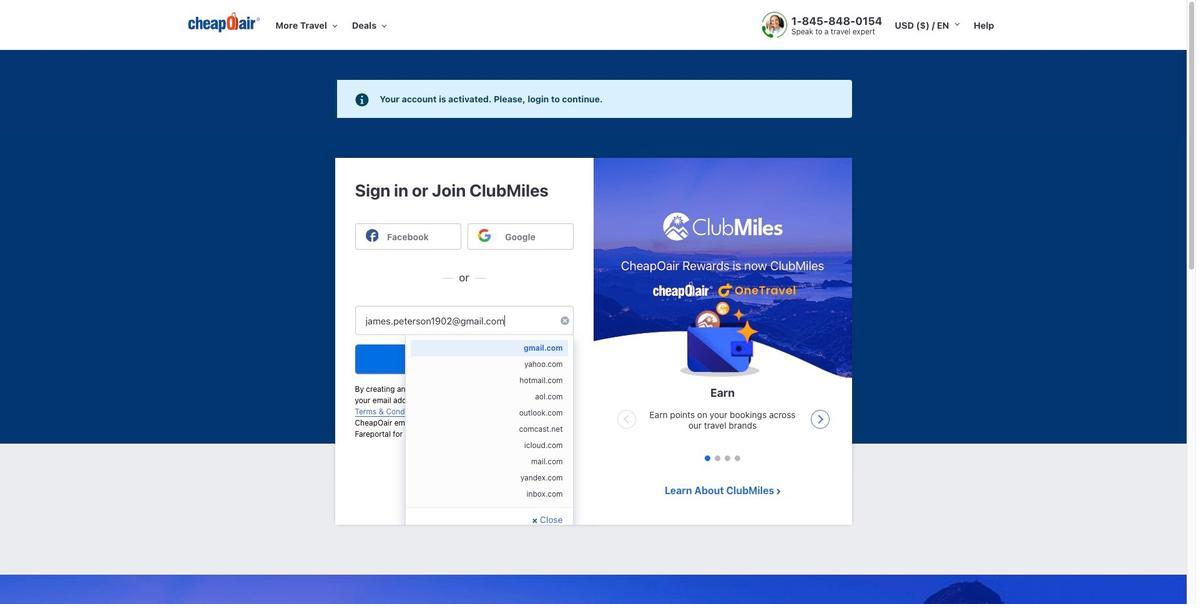 Task type: vqa. For each thing, say whether or not it's contained in the screenshot.
Social signin Google IMAGE
yes



Task type: describe. For each thing, give the bounding box(es) containing it.
call agent picture image
[[762, 12, 788, 38]]

social signin google image
[[478, 229, 491, 242]]

social signin facebook image
[[366, 229, 379, 242]]

social signin google element
[[468, 224, 574, 250]]

clear field image
[[560, 316, 570, 326]]



Task type: locate. For each thing, give the bounding box(es) containing it.
cheapoair image
[[188, 12, 260, 32]]

social signin facebook element
[[355, 224, 461, 250]]

Email Address email field
[[355, 306, 574, 336]]



